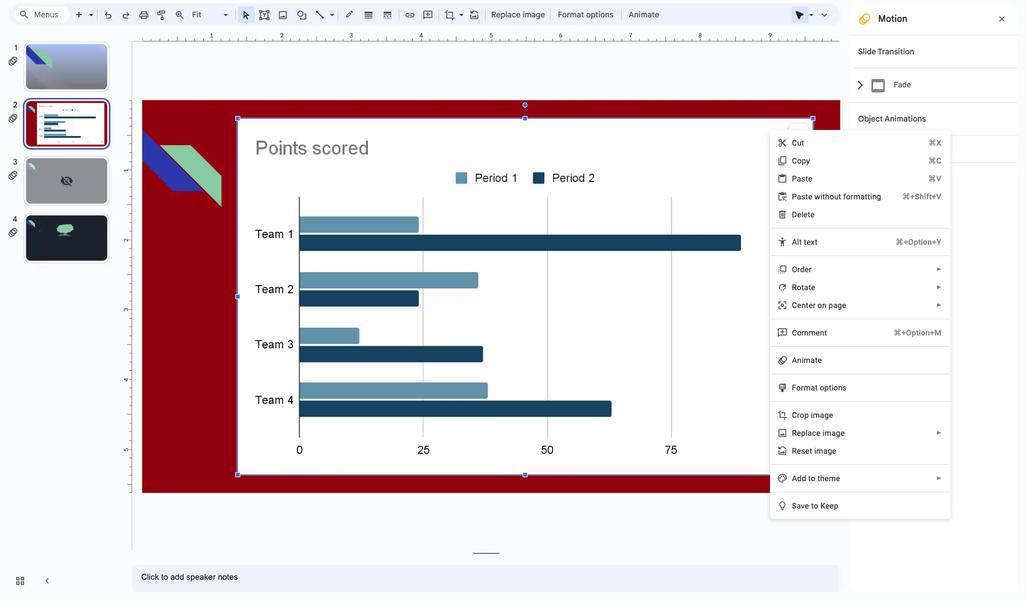 Task type: describe. For each thing, give the bounding box(es) containing it.
format inside button
[[558, 10, 584, 20]]

⌘c
[[929, 156, 942, 165]]

save to keep
[[792, 501, 839, 510]]

⌘+shift+v element
[[889, 191, 942, 202]]

alt text
[[792, 238, 818, 247]]

to for save
[[811, 501, 819, 510]]

text
[[804, 238, 818, 247]]

animations
[[885, 114, 926, 124]]

keep
[[821, 501, 839, 510]]

add animation button
[[858, 142, 936, 156]]

paste for paste
[[792, 174, 813, 183]]

add animation
[[873, 144, 929, 154]]

order
[[792, 265, 812, 274]]

crop
[[792, 411, 809, 420]]

add for add animation
[[873, 144, 889, 154]]

formatting
[[844, 192, 882, 201]]

mode and view toolbar
[[791, 3, 834, 26]]

Zoom field
[[189, 7, 233, 23]]

format inside menu
[[792, 383, 818, 392]]

image right crop
[[811, 411, 833, 420]]

options inside button
[[586, 10, 614, 20]]

rotate
[[792, 283, 816, 292]]

animate inside menu
[[792, 356, 822, 365]]

► for add to theme
[[937, 475, 942, 481]]

center
[[792, 301, 816, 310]]

border dash option
[[381, 7, 394, 22]]

live pointer settings image
[[807, 7, 814, 11]]

insert image image
[[276, 7, 289, 22]]

delete
[[792, 210, 815, 219]]

Menus field
[[14, 7, 70, 22]]

⌘c element
[[915, 155, 942, 166]]

object
[[858, 114, 883, 124]]

border color: transparent image
[[343, 7, 356, 21]]

⌘v element
[[915, 173, 942, 184]]

center on page
[[792, 301, 847, 310]]

replace image inside dropdown button
[[491, 10, 545, 20]]

► for replace image
[[937, 430, 942, 436]]

add for add to theme
[[792, 474, 807, 483]]

► for rotate
[[937, 284, 942, 290]]

transition
[[878, 47, 915, 57]]

crop image
[[792, 411, 833, 420]]

⌘+option+y
[[896, 238, 942, 247]]

format options inside menu
[[792, 383, 847, 392]]

replace inside dropdown button
[[491, 10, 521, 20]]

motion
[[879, 13, 908, 25]]

⌘+option+m element
[[881, 327, 942, 338]]

main toolbar
[[69, 0, 665, 402]]

slide transition
[[858, 47, 915, 57]]

paste for paste without formatting
[[792, 192, 813, 201]]



Task type: vqa. For each thing, say whether or not it's contained in the screenshot.
'notes'
no



Task type: locate. For each thing, give the bounding box(es) containing it.
image
[[523, 10, 545, 20], [811, 411, 833, 420], [823, 429, 845, 438], [815, 447, 837, 456]]

1 vertical spatial add
[[792, 474, 807, 483]]

format options
[[558, 10, 614, 20], [792, 383, 847, 392]]

cut
[[792, 138, 805, 147]]

add to theme
[[792, 474, 840, 483]]

1 horizontal spatial add
[[873, 144, 889, 154]]

replace
[[491, 10, 521, 20], [792, 429, 821, 438]]

format options button
[[553, 6, 619, 23]]

1 paste from the top
[[792, 174, 813, 183]]

without
[[815, 192, 842, 201]]

3 ► from the top
[[937, 302, 942, 308]]

format options inside button
[[558, 10, 614, 20]]

options up crop image
[[820, 383, 847, 392]]

object animations
[[858, 114, 926, 124]]

image right reset
[[815, 447, 837, 456]]

⌘+shift+v
[[903, 192, 942, 201]]

image up reset image
[[823, 429, 845, 438]]

motion application
[[0, 0, 1026, 601]]

format right replace image dropdown button
[[558, 10, 584, 20]]

1 vertical spatial options
[[820, 383, 847, 392]]

replace image
[[491, 10, 545, 20], [792, 429, 845, 438]]

add up save
[[792, 474, 807, 483]]

add inside menu
[[792, 474, 807, 483]]

0 vertical spatial paste
[[792, 174, 813, 183]]

options
[[586, 10, 614, 20], [820, 383, 847, 392]]

⌘v
[[929, 174, 942, 183]]

0 horizontal spatial add
[[792, 474, 807, 483]]

1 horizontal spatial replace image
[[792, 429, 845, 438]]

0 horizontal spatial options
[[586, 10, 614, 20]]

1 vertical spatial animate
[[792, 356, 822, 365]]

► for order
[[937, 266, 942, 272]]

2 paste from the top
[[792, 192, 813, 201]]

2 ► from the top
[[937, 284, 942, 290]]

1 vertical spatial format options
[[792, 383, 847, 392]]

shape image
[[296, 7, 308, 22]]

paste up 'delete'
[[792, 192, 813, 201]]

slide
[[858, 47, 876, 57]]

format up crop
[[792, 383, 818, 392]]

image left format options button
[[523, 10, 545, 20]]

⌘x
[[929, 138, 942, 147]]

add inside button
[[873, 144, 889, 154]]

options left animate button
[[586, 10, 614, 20]]

add
[[873, 144, 889, 154], [792, 474, 807, 483]]

reset
[[792, 447, 813, 456]]

options inside menu
[[820, 383, 847, 392]]

save
[[792, 501, 809, 510]]

to right save
[[811, 501, 819, 510]]

4 ► from the top
[[937, 430, 942, 436]]

new slide with layout image
[[86, 7, 94, 11]]

0 vertical spatial replace
[[491, 10, 521, 20]]

on
[[818, 301, 827, 310]]

linked chart options image
[[792, 127, 806, 140]]

replace image button
[[488, 6, 548, 23]]

0 vertical spatial format options
[[558, 10, 614, 20]]

1 ► from the top
[[937, 266, 942, 272]]

to for add
[[809, 474, 816, 483]]

image inside dropdown button
[[523, 10, 545, 20]]

1 vertical spatial to
[[811, 501, 819, 510]]

Zoom text field
[[190, 7, 222, 22]]

navigation inside motion 'application'
[[0, 30, 123, 601]]

page
[[829, 301, 847, 310]]

1 vertical spatial replace image
[[792, 429, 845, 438]]

menu containing cut
[[754, 0, 951, 601]]

animation
[[891, 144, 929, 154]]

1 horizontal spatial replace
[[792, 429, 821, 438]]

menu
[[754, 0, 951, 601]]

border weight option
[[362, 7, 375, 22]]

animate
[[629, 10, 659, 20], [792, 356, 822, 365]]

1 horizontal spatial format options
[[792, 383, 847, 392]]

⌘+option+y element
[[883, 236, 942, 248]]

0 vertical spatial add
[[873, 144, 889, 154]]

fade tab
[[854, 68, 1017, 102]]

0 vertical spatial animate
[[629, 10, 659, 20]]

reset image
[[792, 447, 837, 456]]

1 vertical spatial paste
[[792, 192, 813, 201]]

paste down copy
[[792, 174, 813, 183]]

0 horizontal spatial animate
[[629, 10, 659, 20]]

animate button
[[624, 6, 664, 23]]

► for center on page
[[937, 302, 942, 308]]

comment
[[792, 328, 827, 337]]

0 horizontal spatial replace image
[[491, 10, 545, 20]]

0 horizontal spatial replace
[[491, 10, 521, 20]]

5 ► from the top
[[937, 475, 942, 481]]

⌘+option+m
[[894, 328, 942, 337]]

0 vertical spatial replace image
[[491, 10, 545, 20]]

add left animation
[[873, 144, 889, 154]]

►
[[937, 266, 942, 272], [937, 284, 942, 290], [937, 302, 942, 308], [937, 430, 942, 436], [937, 475, 942, 481]]

to left theme
[[809, 474, 816, 483]]

motion section
[[849, 3, 1017, 592]]

theme
[[818, 474, 840, 483]]

0 horizontal spatial format options
[[558, 10, 614, 20]]

navigation
[[0, 30, 123, 601]]

0 vertical spatial to
[[809, 474, 816, 483]]

fade
[[894, 80, 911, 89]]

0 horizontal spatial format
[[558, 10, 584, 20]]

⌘x element
[[915, 137, 942, 148]]

paste
[[792, 174, 813, 183], [792, 192, 813, 201]]

chart options element
[[789, 124, 811, 143]]

0 vertical spatial format
[[558, 10, 584, 20]]

format
[[558, 10, 584, 20], [792, 383, 818, 392]]

replace inside menu
[[792, 429, 821, 438]]

replace image inside menu
[[792, 429, 845, 438]]

1 horizontal spatial animate
[[792, 356, 822, 365]]

animate inside button
[[629, 10, 659, 20]]

1 horizontal spatial options
[[820, 383, 847, 392]]

1 vertical spatial format
[[792, 383, 818, 392]]

to
[[809, 474, 816, 483], [811, 501, 819, 510]]

paste without formatting
[[792, 192, 882, 201]]

1 horizontal spatial format
[[792, 383, 818, 392]]

0 vertical spatial options
[[586, 10, 614, 20]]

alt
[[792, 238, 802, 247]]

1 vertical spatial replace
[[792, 429, 821, 438]]

copy
[[792, 156, 810, 165]]



